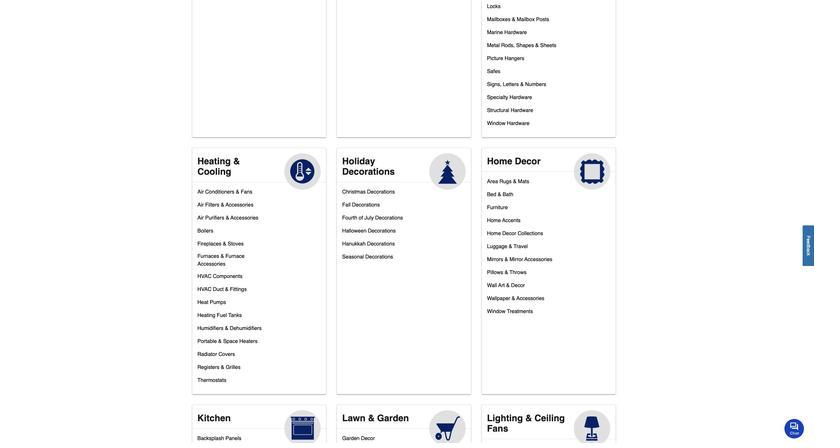 Task type: describe. For each thing, give the bounding box(es) containing it.
christmas
[[343, 189, 366, 195]]

mailboxes
[[488, 17, 511, 22]]

holiday decorations
[[343, 156, 395, 177]]

heating & cooling image
[[285, 154, 321, 190]]

metal rods, shapes & sheets
[[488, 43, 557, 48]]

rugs
[[500, 179, 512, 185]]

safes
[[488, 69, 501, 74]]

stoves
[[228, 241, 244, 247]]

hvac duct & fittings link
[[198, 285, 247, 298]]

duct
[[213, 287, 224, 293]]

pillows & throws link
[[488, 268, 527, 281]]

mirrors & mirror accessories
[[488, 257, 553, 263]]

heat pumps link
[[198, 298, 226, 311]]

1 vertical spatial garden
[[343, 436, 360, 442]]

fourth of july decorations link
[[343, 214, 403, 227]]

mailboxes & mailbox posts link
[[488, 15, 550, 28]]

specialty hardware
[[488, 95, 533, 100]]

radiator covers link
[[198, 350, 235, 363]]

& inside heating & cooling
[[234, 156, 240, 167]]

mailboxes & mailbox posts
[[488, 17, 550, 22]]

& inside luggage & travel "link"
[[509, 244, 513, 250]]

radiator covers
[[198, 352, 235, 358]]

rods,
[[502, 43, 515, 48]]

heat pumps
[[198, 300, 226, 306]]

& inside 'air filters & accessories' link
[[221, 202, 225, 208]]

air for air purifiers & accessories
[[198, 215, 204, 221]]

wall art & decor link
[[488, 281, 526, 294]]

wallpaper & accessories
[[488, 296, 545, 302]]

window treatments
[[488, 309, 534, 315]]

hvac for hvac duct & fittings
[[198, 287, 212, 293]]

window treatments link
[[488, 307, 534, 320]]

heating for heating & cooling
[[198, 156, 231, 167]]

radiator
[[198, 352, 217, 358]]

furnaces
[[198, 254, 219, 260]]

christmas decorations
[[343, 189, 395, 195]]

portable & space heaters
[[198, 339, 258, 345]]

& inside mailboxes & mailbox posts 'link'
[[512, 17, 516, 22]]

k
[[807, 254, 812, 256]]

thermostats link
[[198, 376, 227, 389]]

panels
[[226, 436, 242, 442]]

air for air filters & accessories
[[198, 202, 204, 208]]

holiday
[[343, 156, 375, 167]]

decor inside wall art & decor link
[[512, 283, 526, 289]]

art
[[499, 283, 505, 289]]

decorations for seasonal decorations
[[366, 254, 394, 260]]

& inside the mirrors & mirror accessories link
[[505, 257, 509, 263]]

filters
[[205, 202, 220, 208]]

home for home decor
[[488, 156, 513, 167]]

humidifiers & dehumidifiers
[[198, 326, 262, 332]]

bath
[[503, 192, 514, 198]]

lawn & garden image
[[430, 411, 466, 444]]

wall
[[488, 283, 497, 289]]

fall decorations link
[[343, 201, 380, 214]]

window for window hardware
[[488, 121, 506, 127]]

pillows & throws
[[488, 270, 527, 276]]

accessories for furnaces & furnace accessories
[[198, 262, 226, 267]]

locks
[[488, 4, 501, 9]]

wallpaper & accessories link
[[488, 294, 545, 307]]

lawn
[[343, 413, 366, 424]]

luggage & travel link
[[488, 242, 528, 255]]

seasonal
[[343, 254, 364, 260]]

air filters & accessories
[[198, 202, 254, 208]]

signs, letters & numbers link
[[488, 80, 547, 93]]

window hardware link
[[488, 119, 530, 132]]

fireplaces
[[198, 241, 222, 247]]

& inside fireplaces & stoves link
[[223, 241, 227, 247]]

air conditioners & fans link
[[198, 188, 253, 201]]

home accents
[[488, 218, 521, 224]]

& inside 'pillows & throws' link
[[505, 270, 509, 276]]

purifiers
[[205, 215, 225, 221]]

decorations right july
[[376, 215, 403, 221]]

wall art & decor
[[488, 283, 526, 289]]

lighting & ceiling fans link
[[482, 406, 616, 444]]

air for air conditioners & fans
[[198, 189, 204, 195]]

marine
[[488, 30, 503, 35]]

& inside bed & bath link
[[498, 192, 502, 198]]

accessories inside wallpaper & accessories link
[[517, 296, 545, 302]]

f e e d b a c k button
[[804, 226, 815, 266]]

kitchen
[[198, 413, 231, 424]]

fall decorations
[[343, 202, 380, 208]]

accents
[[503, 218, 521, 224]]

d
[[807, 244, 812, 246]]

garden decor link
[[343, 435, 375, 444]]

mats
[[518, 179, 530, 185]]

home decor collections
[[488, 231, 544, 237]]

backsplash
[[198, 436, 224, 442]]

humidifiers & dehumidifiers link
[[198, 324, 262, 337]]

hardware for window hardware
[[507, 121, 530, 127]]

decorations for hanukkah decorations
[[367, 241, 395, 247]]

fans for air conditioners & fans
[[241, 189, 253, 195]]

july
[[365, 215, 374, 221]]

collections
[[518, 231, 544, 237]]

2 e from the top
[[807, 241, 812, 244]]

bed
[[488, 192, 497, 198]]

decorations for christmas decorations
[[367, 189, 395, 195]]

mirror
[[510, 257, 524, 263]]

cooling
[[198, 167, 232, 177]]

boilers
[[198, 228, 214, 234]]

registers & grilles link
[[198, 363, 241, 376]]

decorations for halloween decorations
[[368, 228, 396, 234]]

& inside humidifiers & dehumidifiers link
[[225, 326, 229, 332]]

hvac duct & fittings
[[198, 287, 247, 293]]

halloween decorations link
[[343, 227, 396, 240]]

humidifiers
[[198, 326, 224, 332]]

registers
[[198, 365, 220, 371]]



Task type: vqa. For each thing, say whether or not it's contained in the screenshot.
Rugs
yes



Task type: locate. For each thing, give the bounding box(es) containing it.
fireplaces & stoves link
[[198, 240, 244, 253]]

1 home from the top
[[488, 156, 513, 167]]

& right art on the bottom
[[507, 283, 510, 289]]

wallpaper
[[488, 296, 511, 302]]

accessories up air purifiers & accessories
[[226, 202, 254, 208]]

covers
[[219, 352, 235, 358]]

heating
[[198, 156, 231, 167], [198, 313, 216, 319]]

e up d
[[807, 239, 812, 241]]

fans for lighting & ceiling fans
[[488, 424, 509, 434]]

hardware for structural hardware
[[511, 108, 534, 114]]

fans
[[241, 189, 253, 195], [488, 424, 509, 434]]

hvac up heat
[[198, 287, 212, 293]]

grilles
[[226, 365, 241, 371]]

1 horizontal spatial garden
[[377, 413, 409, 424]]

& right pillows
[[505, 270, 509, 276]]

thermostats
[[198, 378, 227, 384]]

fall
[[343, 202, 351, 208]]

hardware for specialty hardware
[[510, 95, 533, 100]]

throws
[[510, 270, 527, 276]]

decor inside "home decor collections" link
[[503, 231, 517, 237]]

furniture
[[488, 205, 508, 211]]

accessories for mirrors & mirror accessories
[[525, 257, 553, 263]]

& left stoves
[[223, 241, 227, 247]]

conditioners
[[205, 189, 235, 195]]

& inside registers & grilles 'link'
[[221, 365, 225, 371]]

home
[[488, 156, 513, 167], [488, 218, 501, 224], [488, 231, 501, 237]]

home inside home accents link
[[488, 218, 501, 224]]

& left mailbox
[[512, 17, 516, 22]]

halloween
[[343, 228, 367, 234]]

mirrors
[[488, 257, 504, 263]]

structural
[[488, 108, 510, 114]]

air purifiers & accessories link
[[198, 214, 259, 227]]

fans inside the lighting & ceiling fans
[[488, 424, 509, 434]]

luggage
[[488, 244, 508, 250]]

1 hvac from the top
[[198, 274, 212, 280]]

& left the grilles
[[221, 365, 225, 371]]

home up rugs
[[488, 156, 513, 167]]

decorations up fall decorations
[[367, 189, 395, 195]]

2 air from the top
[[198, 202, 204, 208]]

dehumidifiers
[[230, 326, 262, 332]]

& right lawn
[[368, 413, 375, 424]]

& inside the lighting & ceiling fans
[[526, 413, 533, 424]]

accessories down travel
[[525, 257, 553, 263]]

& left ceiling
[[526, 413, 533, 424]]

decor down the 'lawn & garden'
[[361, 436, 375, 442]]

0 vertical spatial hvac
[[198, 274, 212, 280]]

hvac for hvac components
[[198, 274, 212, 280]]

decorations for holiday decorations
[[343, 167, 395, 177]]

shapes
[[517, 43, 534, 48]]

0 vertical spatial home
[[488, 156, 513, 167]]

& inside metal rods, shapes & sheets link
[[536, 43, 539, 48]]

home down furniture link
[[488, 218, 501, 224]]

0 horizontal spatial fans
[[241, 189, 253, 195]]

hvac down "furnaces"
[[198, 274, 212, 280]]

decor for garden decor
[[361, 436, 375, 442]]

decor for home decor
[[515, 156, 541, 167]]

& up portable & space heaters
[[225, 326, 229, 332]]

1 vertical spatial fans
[[488, 424, 509, 434]]

backsplash panels
[[198, 436, 242, 442]]

portable & space heaters link
[[198, 337, 258, 350]]

bed & bath
[[488, 192, 514, 198]]

2 vertical spatial home
[[488, 231, 501, 237]]

hardware
[[505, 30, 527, 35], [510, 95, 533, 100], [511, 108, 534, 114], [507, 121, 530, 127]]

marine hardware link
[[488, 28, 527, 41]]

fuel
[[217, 313, 227, 319]]

specialty hardware link
[[488, 93, 533, 106]]

air left conditioners
[[198, 189, 204, 195]]

2 heating from the top
[[198, 313, 216, 319]]

& right duct
[[225, 287, 229, 293]]

heating up conditioners
[[198, 156, 231, 167]]

& inside lawn & garden link
[[368, 413, 375, 424]]

heating for heating fuel tanks
[[198, 313, 216, 319]]

2 window from the top
[[488, 309, 506, 315]]

1 vertical spatial home
[[488, 218, 501, 224]]

decor down home accents link
[[503, 231, 517, 237]]

furnaces & furnace accessories link
[[198, 253, 273, 272]]

1 e from the top
[[807, 239, 812, 241]]

christmas decorations link
[[343, 188, 395, 201]]

window down wallpaper
[[488, 309, 506, 315]]

2 vertical spatial air
[[198, 215, 204, 221]]

& down fireplaces & stoves link
[[221, 254, 224, 260]]

tanks
[[229, 313, 242, 319]]

1 air from the top
[[198, 189, 204, 195]]

& left space
[[218, 339, 222, 345]]

decorations down hanukkah decorations link
[[366, 254, 394, 260]]

holiday decorations image
[[430, 154, 466, 190]]

accessories for air purifiers & accessories
[[231, 215, 259, 221]]

boilers link
[[198, 227, 214, 240]]

accessories inside air purifiers & accessories link
[[231, 215, 259, 221]]

structural hardware
[[488, 108, 534, 114]]

furnace
[[226, 254, 245, 260]]

decorations down christmas decorations link
[[352, 202, 380, 208]]

accessories down 'air filters & accessories' link
[[231, 215, 259, 221]]

1 window from the top
[[488, 121, 506, 127]]

& inside wallpaper & accessories link
[[512, 296, 516, 302]]

2 hvac from the top
[[198, 287, 212, 293]]

hvac components link
[[198, 272, 243, 285]]

& left mirror
[[505, 257, 509, 263]]

& down wall art & decor link at the bottom of page
[[512, 296, 516, 302]]

0 vertical spatial air
[[198, 189, 204, 195]]

0 vertical spatial window
[[488, 121, 506, 127]]

accessories inside the mirrors & mirror accessories link
[[525, 257, 553, 263]]

air
[[198, 189, 204, 195], [198, 202, 204, 208], [198, 215, 204, 221]]

& left sheets
[[536, 43, 539, 48]]

heating & cooling link
[[192, 148, 326, 190]]

& right letters
[[521, 82, 524, 87]]

picture hangers link
[[488, 54, 525, 67]]

0 vertical spatial heating
[[198, 156, 231, 167]]

1 vertical spatial hvac
[[198, 287, 212, 293]]

heating fuel tanks
[[198, 313, 242, 319]]

& inside the area rugs & mats link
[[514, 179, 517, 185]]

fans inside air conditioners & fans link
[[241, 189, 253, 195]]

accessories inside the furnaces & furnace accessories
[[198, 262, 226, 267]]

fourth
[[343, 215, 358, 221]]

decor down throws
[[512, 283, 526, 289]]

home up luggage
[[488, 231, 501, 237]]

air purifiers & accessories
[[198, 215, 259, 221]]

home inside "home decor collections" link
[[488, 231, 501, 237]]

area rugs & mats
[[488, 179, 530, 185]]

chat invite button image
[[785, 419, 805, 439]]

kitchen image
[[285, 411, 321, 444]]

travel
[[514, 244, 528, 250]]

garden decor
[[343, 436, 375, 442]]

ceiling
[[535, 413, 565, 424]]

heating down heat pumps link
[[198, 313, 216, 319]]

lighting
[[488, 413, 523, 424]]

window inside "link"
[[488, 121, 506, 127]]

home decor
[[488, 156, 541, 167]]

home decor collections link
[[488, 229, 544, 242]]

& inside air conditioners & fans link
[[236, 189, 240, 195]]

decor inside the home decor link
[[515, 156, 541, 167]]

3 home from the top
[[488, 231, 501, 237]]

& inside hvac duct & fittings link
[[225, 287, 229, 293]]

bed & bath link
[[488, 190, 514, 203]]

1 heating from the top
[[198, 156, 231, 167]]

0 horizontal spatial garden
[[343, 436, 360, 442]]

& down 'air filters & accessories' link
[[226, 215, 229, 221]]

hanukkah
[[343, 241, 366, 247]]

& inside air purifiers & accessories link
[[226, 215, 229, 221]]

decor for home decor collections
[[503, 231, 517, 237]]

2 home from the top
[[488, 218, 501, 224]]

& inside the furnaces & furnace accessories
[[221, 254, 224, 260]]

accessories up the treatments at the bottom
[[517, 296, 545, 302]]

lighting & ceiling fans image
[[575, 411, 611, 444]]

hardware down structural hardware link
[[507, 121, 530, 127]]

decor inside garden decor link
[[361, 436, 375, 442]]

accessories
[[226, 202, 254, 208], [231, 215, 259, 221], [525, 257, 553, 263], [198, 262, 226, 267], [517, 296, 545, 302]]

e
[[807, 239, 812, 241], [807, 241, 812, 244]]

hanukkah decorations
[[343, 241, 395, 247]]

of
[[359, 215, 363, 221]]

accessories inside 'air filters & accessories' link
[[226, 202, 254, 208]]

& right cooling on the top left of the page
[[234, 156, 240, 167]]

f
[[807, 236, 812, 239]]

safes link
[[488, 67, 501, 80]]

1 vertical spatial air
[[198, 202, 204, 208]]

home decor link
[[482, 148, 616, 190]]

home for home accents
[[488, 218, 501, 224]]

home for home decor collections
[[488, 231, 501, 237]]

furnaces & furnace accessories
[[198, 254, 245, 267]]

& right filters at left top
[[221, 202, 225, 208]]

portable
[[198, 339, 217, 345]]

decor up mats
[[515, 156, 541, 167]]

& inside the signs, letters & numbers link
[[521, 82, 524, 87]]

e up b
[[807, 241, 812, 244]]

& inside portable & space heaters link
[[218, 339, 222, 345]]

locks link
[[488, 2, 501, 15]]

hardware down the signs, letters & numbers link
[[510, 95, 533, 100]]

decorations for fall decorations
[[352, 202, 380, 208]]

air filters & accessories link
[[198, 201, 254, 214]]

hardware for marine hardware
[[505, 30, 527, 35]]

hardware down mailboxes & mailbox posts 'link'
[[505, 30, 527, 35]]

a
[[807, 249, 812, 251]]

& right conditioners
[[236, 189, 240, 195]]

& left mats
[[514, 179, 517, 185]]

window down structural
[[488, 121, 506, 127]]

hardware inside "link"
[[507, 121, 530, 127]]

air up boilers
[[198, 215, 204, 221]]

& inside wall art & decor link
[[507, 283, 510, 289]]

hangers
[[505, 56, 525, 61]]

hardware down specialty hardware link
[[511, 108, 534, 114]]

garden
[[377, 413, 409, 424], [343, 436, 360, 442]]

& right bed
[[498, 192, 502, 198]]

1 horizontal spatial fans
[[488, 424, 509, 434]]

numbers
[[526, 82, 547, 87]]

decorations down halloween decorations link
[[367, 241, 395, 247]]

furniture link
[[488, 203, 508, 216]]

decorations up christmas decorations
[[343, 167, 395, 177]]

1 vertical spatial heating
[[198, 313, 216, 319]]

air left filters at left top
[[198, 202, 204, 208]]

window for window treatments
[[488, 309, 506, 315]]

heating inside heating & cooling
[[198, 156, 231, 167]]

accessories for air filters & accessories
[[226, 202, 254, 208]]

0 vertical spatial garden
[[377, 413, 409, 424]]

home decor image
[[575, 154, 611, 190]]

backsplash panels link
[[198, 435, 242, 444]]

mirrors & mirror accessories link
[[488, 255, 553, 268]]

0 vertical spatial fans
[[241, 189, 253, 195]]

& left travel
[[509, 244, 513, 250]]

accessories down "furnaces"
[[198, 262, 226, 267]]

f e e d b a c k
[[807, 236, 812, 256]]

3 air from the top
[[198, 215, 204, 221]]

heating fuel tanks link
[[198, 311, 242, 324]]

1 vertical spatial window
[[488, 309, 506, 315]]

decorations down fourth of july decorations link
[[368, 228, 396, 234]]



